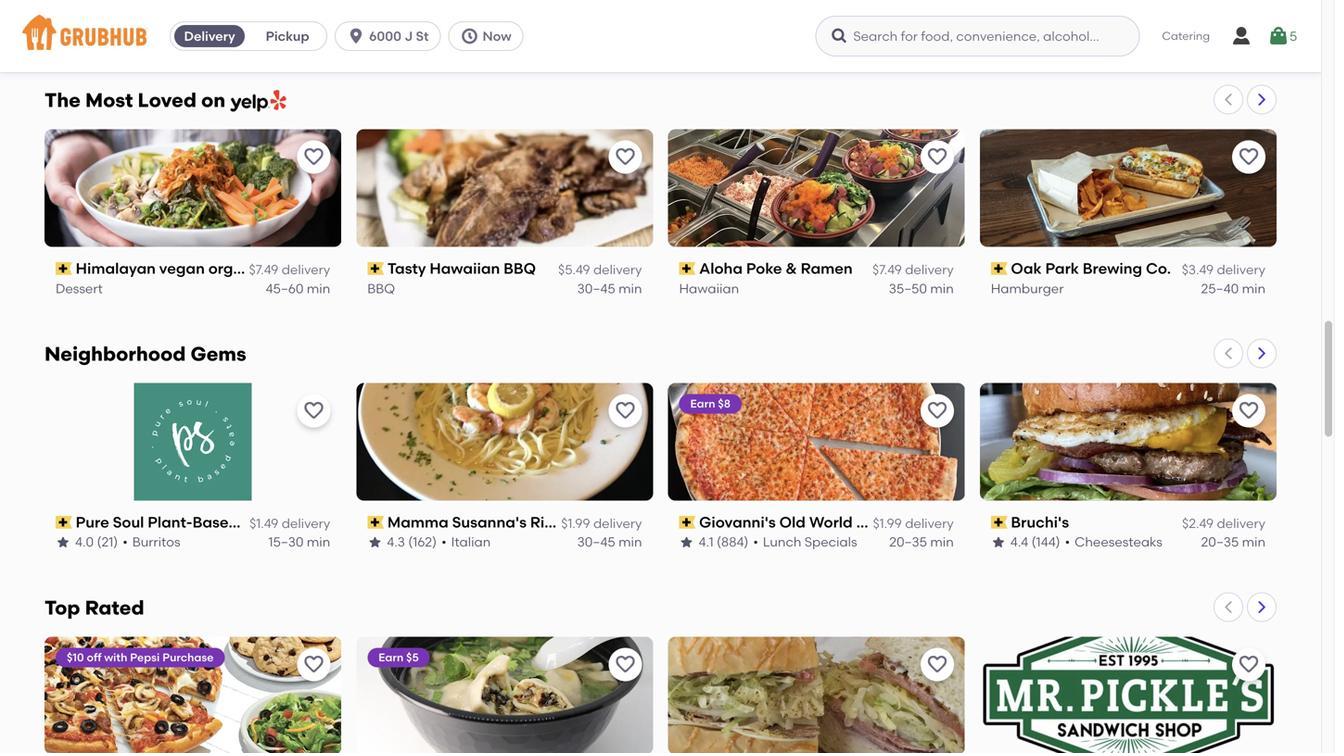 Task type: describe. For each thing, give the bounding box(es) containing it.
the for the ice cream shop
[[699, 6, 727, 24]]

$2.49 for alcohol
[[247, 8, 279, 24]]

organic
[[208, 260, 265, 278]]

$3.49 delivery
[[1182, 262, 1266, 278]]

based
[[193, 514, 238, 532]]

candy
[[991, 27, 1033, 43]]

20–35 min for • lunch specials
[[890, 535, 954, 551]]

1 vertical spatial &
[[786, 260, 797, 278]]

• right (94)
[[122, 27, 127, 43]]

pure soul plant-based eats logo image
[[134, 384, 252, 501]]

giovanni's
[[699, 514, 776, 532]]

25–40 min
[[1201, 281, 1266, 297]]

save this restaurant image for mamma susanna's ristorante italiano logo
[[614, 400, 637, 423]]

convenience,
[[452, 6, 552, 24]]

min for mamma susanna's ristorante italiano
[[619, 535, 642, 551]]

save this restaurant button for tasty hawaiian bbq logo
[[609, 141, 642, 174]]

• for giovanni's old world new york pizzeria f
[[753, 535, 758, 551]]

4.0
[[75, 535, 94, 551]]

20–35 for • cheesesteaks
[[1201, 535, 1239, 551]]

neighborhood
[[45, 343, 186, 366]]

min for oak park brewing co.
[[1242, 281, 1266, 297]]

star icon image for pure soul plant-based eats
[[56, 535, 70, 550]]

$6.99
[[870, 8, 902, 24]]

$6.99 delivery
[[870, 8, 954, 24]]

hao bao dumplings (k street store) logo image
[[356, 638, 653, 754]]

$1.99 for italiano
[[561, 516, 590, 532]]

hamburger
[[991, 281, 1064, 297]]

shop
[[810, 6, 848, 24]]

cream
[[756, 6, 807, 24]]

plant-
[[148, 514, 193, 532]]

pepsi
[[130, 651, 160, 665]]

gopuff - convenience, alcohol, & more link
[[367, 4, 671, 25]]

most
[[85, 89, 133, 112]]

5
[[1290, 28, 1298, 44]]

purchase
[[162, 651, 214, 665]]

delivery for bruchi's
[[1217, 516, 1266, 532]]

vegan
[[159, 260, 205, 278]]

min for tasty hawaiian bbq
[[619, 281, 642, 297]]

world
[[809, 514, 853, 532]]

delivery for aloha poke & ramen
[[905, 262, 954, 278]]

4.5
[[387, 27, 405, 43]]

gopuff - convenience, alcohol, & more
[[388, 6, 671, 24]]

• for bruchi's
[[1065, 535, 1070, 551]]

35–50 for $7.49
[[889, 281, 927, 297]]

subscription pass image for oak
[[991, 262, 1007, 275]]

4.1 for 4.1 (94)
[[75, 27, 90, 43]]

alcohol,
[[556, 6, 615, 24]]

the most loved on
[[45, 89, 230, 112]]

45–60
[[266, 281, 304, 297]]

subscription pass image for grubhub
[[991, 8, 1007, 21]]

20–35 min for • cheesesteaks
[[1201, 535, 1266, 551]]

star icon image left 4.1 (94)
[[56, 27, 70, 42]]

min for bruchi's
[[1242, 535, 1266, 551]]

aloha poke & ramen
[[699, 260, 853, 278]]

italiano
[[610, 514, 666, 532]]

f
[[989, 514, 997, 532]]

delivery for pure soul plant-based eats
[[282, 516, 330, 532]]

caret left icon image for top rated
[[1221, 600, 1236, 615]]

delivery for himalayan vegan organic restaurant
[[282, 262, 330, 278]]

new
[[856, 514, 890, 532]]

bruchi's logo image
[[980, 384, 1277, 501]]

subscription pass image for giovanni's old world new york pizzeria f
[[679, 516, 696, 529]]

• alcohol for 4.5 (40)
[[437, 27, 495, 43]]

30–45 for neighborhood gems
[[577, 535, 616, 551]]

(162)
[[408, 535, 437, 551]]

15–30
[[268, 535, 304, 551]]

4.3
[[387, 535, 405, 551]]

ice
[[730, 6, 753, 24]]

checkout
[[1170, 687, 1231, 702]]

save this restaurant image for bruchi's logo
[[1238, 400, 1260, 423]]

4.0 (21)
[[75, 535, 118, 551]]

eleven
[[89, 6, 137, 24]]

6000 j st
[[369, 28, 429, 44]]

4.1 (884)
[[699, 535, 749, 551]]

himalayan vegan organic restaurant logo image
[[45, 130, 341, 247]]

2 horizontal spatial svg image
[[1231, 25, 1253, 47]]

convenience
[[749, 27, 833, 43]]

(884)
[[717, 535, 749, 551]]

mamma
[[388, 514, 449, 532]]

7-
[[76, 6, 89, 24]]

svg image for 6000 j st
[[347, 27, 365, 45]]

delivery for oak park brewing co.
[[1217, 262, 1266, 278]]

brewing
[[1083, 260, 1143, 278]]

$8
[[718, 397, 731, 411]]

pure soul plant-based eats
[[76, 514, 274, 532]]

$5.49
[[558, 262, 590, 278]]

neighborhood gems
[[45, 343, 246, 366]]

$5
[[406, 651, 419, 665]]

save this restaurant image for oak park brewing co. logo
[[1238, 146, 1260, 169]]

20–35 for • lunch specials
[[890, 535, 927, 551]]

oak park brewing co. logo image
[[980, 130, 1277, 247]]

$2.49 delivery for cheesesteaks
[[1182, 516, 1266, 532]]

pickup
[[266, 28, 309, 44]]

oak
[[1011, 260, 1042, 278]]

main navigation navigation
[[0, 0, 1321, 72]]

save this restaurant button for jersey mike's logo
[[921, 649, 954, 682]]

earn $5
[[379, 651, 419, 665]]

specials
[[805, 535, 857, 551]]

save this restaurant image for mr. pickle's sandwich shop logo
[[1238, 654, 1260, 677]]

restaurant
[[269, 260, 346, 278]]

0 horizontal spatial bbq
[[367, 281, 395, 297]]

top rated
[[45, 597, 144, 620]]

top
[[45, 597, 80, 620]]

min for himalayan vegan organic restaurant
[[307, 281, 330, 297]]

-
[[442, 6, 449, 24]]

caret left icon image for the most loved on
[[1221, 92, 1236, 107]]

• for mamma susanna's ristorante italiano
[[441, 535, 447, 551]]

save this restaurant button for aloha poke & ramen logo
[[921, 141, 954, 174]]

(21)
[[97, 535, 118, 551]]

save this restaurant button for mr. pickle's sandwich shop logo
[[1232, 649, 1266, 682]]

(40)
[[409, 27, 433, 43]]

grubhub goods
[[1011, 6, 1128, 24]]

save this restaurant image for aloha poke & ramen logo
[[926, 146, 948, 169]]

giovanni's old world new york pizzeria f logo image
[[668, 384, 965, 501]]

co.
[[1146, 260, 1171, 278]]

save this restaurant button for mamma susanna's ristorante italiano logo
[[609, 395, 642, 428]]

$7.49 for ramen
[[873, 262, 902, 278]]

giovanni's old world new york pizzeria f
[[699, 514, 997, 532]]

35–50 min for $7.49
[[889, 281, 954, 297]]

• italian
[[441, 535, 491, 551]]

min for aloha poke & ramen
[[930, 281, 954, 297]]

alcohol for 4.5 (40)
[[447, 27, 495, 43]]

save this restaurant button for bruchi's logo
[[1232, 395, 1266, 428]]

save this restaurant image for 'himalayan vegan organic restaurant logo'
[[303, 146, 325, 169]]

off
[[87, 651, 102, 665]]

subscription pass image left bruchi's
[[991, 516, 1007, 529]]

0 horizontal spatial svg image
[[830, 27, 849, 45]]

cheesesteaks
[[1075, 535, 1163, 551]]



Task type: vqa. For each thing, say whether or not it's contained in the screenshot.
'30–45 min'
yes



Task type: locate. For each thing, give the bounding box(es) containing it.
1 horizontal spatial alcohol
[[447, 27, 495, 43]]

$7.49 delivery
[[249, 262, 330, 278], [873, 262, 954, 278]]

2 caret left icon image from the top
[[1221, 346, 1236, 361]]

catering button
[[1149, 15, 1223, 57]]

delivery button
[[171, 21, 249, 51]]

2 $7.49 from the left
[[873, 262, 902, 278]]

0 horizontal spatial • alcohol
[[122, 27, 179, 43]]

1 vertical spatial hawaiian
[[679, 281, 739, 297]]

1 caret right icon image from the top
[[1255, 92, 1270, 107]]

4.1 down 7-
[[75, 27, 90, 43]]

$2.49 delivery
[[247, 8, 330, 24], [1182, 516, 1266, 532]]

with
[[104, 651, 127, 665]]

burritos
[[132, 535, 180, 551]]

• lunch specials
[[753, 535, 857, 551]]

0 vertical spatial &
[[619, 6, 630, 24]]

20–35
[[266, 27, 304, 43], [1201, 27, 1239, 43], [890, 535, 927, 551], [1201, 535, 1239, 551]]

$1.99 right the world
[[873, 516, 902, 532]]

0 horizontal spatial $1.99 delivery
[[561, 516, 642, 532]]

svg image left 6000
[[347, 27, 365, 45]]

delivery for tasty hawaiian bbq
[[593, 262, 642, 278]]

earn $8
[[690, 397, 731, 411]]

1 $7.49 delivery from the left
[[249, 262, 330, 278]]

1 horizontal spatial hawaiian
[[679, 281, 739, 297]]

0 vertical spatial $2.49
[[247, 8, 279, 24]]

3 caret right icon image from the top
[[1255, 600, 1270, 615]]

star icon image for mamma susanna's ristorante italiano
[[367, 535, 382, 550]]

30–45 min
[[577, 281, 642, 297], [577, 535, 642, 551]]

dessert
[[56, 281, 103, 297]]

subscription pass image for mamma
[[367, 516, 384, 529]]

subscription pass image right italiano
[[679, 516, 696, 529]]

$1.99
[[561, 516, 590, 532], [873, 516, 902, 532]]

• alcohol
[[122, 27, 179, 43], [437, 27, 495, 43]]

• alcohol for 4.1 (94)
[[122, 27, 179, 43]]

$1.99 left italiano
[[561, 516, 590, 532]]

subscription pass image left mamma
[[367, 516, 384, 529]]

grubhub goods link
[[991, 4, 1266, 25]]

$1.49
[[250, 516, 279, 532]]

to
[[1153, 687, 1166, 702]]

1 horizontal spatial $1.99 delivery
[[873, 516, 954, 532]]

2 alcohol from the left
[[447, 27, 495, 43]]

proceed to checkout
[[1097, 687, 1231, 702]]

2 $7.49 delivery from the left
[[873, 262, 954, 278]]

Search for food, convenience, alcohol... search field
[[815, 16, 1140, 57]]

1 $1.99 delivery from the left
[[561, 516, 642, 532]]

0 vertical spatial earn
[[690, 397, 715, 411]]

pickup button
[[249, 21, 327, 51]]

svg image for now
[[460, 27, 479, 45]]

1 $1.99 from the left
[[561, 516, 590, 532]]

1 vertical spatial the
[[45, 89, 81, 112]]

6000
[[369, 28, 402, 44]]

(144)
[[1032, 535, 1061, 551]]

1 alcohol from the left
[[131, 27, 179, 43]]

star icon image left '4.1 (884)'
[[679, 535, 694, 550]]

1 vertical spatial 4.1
[[699, 535, 714, 551]]

save this restaurant image
[[303, 146, 325, 169], [926, 146, 948, 169], [1238, 146, 1260, 169], [614, 400, 637, 423], [1238, 400, 1260, 423], [303, 654, 325, 677], [926, 654, 948, 677], [1238, 654, 1260, 677]]

1 horizontal spatial $1.99
[[873, 516, 902, 532]]

grubhub
[[1011, 6, 1076, 24]]

• right '(162)'
[[441, 535, 447, 551]]

papa murphy's pizza logo image
[[45, 638, 341, 754]]

alcohol
[[131, 27, 179, 43], [447, 27, 495, 43]]

0 horizontal spatial svg image
[[347, 27, 365, 45]]

on
[[201, 89, 226, 112]]

$1.99 delivery for italiano
[[561, 516, 642, 532]]

caret left icon image down catering button
[[1221, 92, 1236, 107]]

subscription pass image up dessert
[[56, 262, 72, 275]]

2 30–45 min from the top
[[577, 535, 642, 551]]

subscription pass image left tasty
[[367, 262, 384, 275]]

0 horizontal spatial 4.1
[[75, 27, 90, 43]]

2 caret right icon image from the top
[[1255, 346, 1270, 361]]

now button
[[448, 21, 531, 51]]

2 vertical spatial caret right icon image
[[1255, 600, 1270, 615]]

1 horizontal spatial svg image
[[460, 27, 479, 45]]

caret left icon image
[[1221, 92, 1236, 107], [1221, 346, 1236, 361], [1221, 600, 1236, 615]]

$7.49 delivery up 45–60
[[249, 262, 330, 278]]

subscription pass image for himalayan
[[56, 262, 72, 275]]

eats
[[242, 514, 274, 532]]

& left more
[[619, 6, 630, 24]]

now
[[483, 28, 512, 44]]

bruchi's
[[1011, 514, 1069, 532]]

1 vertical spatial 35–50
[[889, 281, 927, 297]]

1 35–50 min from the top
[[889, 27, 954, 43]]

4.1 left (884) at the right of page
[[699, 535, 714, 551]]

susanna's
[[452, 514, 527, 532]]

1 vertical spatial bbq
[[367, 281, 395, 297]]

6000 j st button
[[335, 21, 448, 51]]

svg image left now
[[460, 27, 479, 45]]

min for giovanni's old world new york pizzeria f
[[930, 535, 954, 551]]

& inside gopuff - convenience, alcohol, & more link
[[619, 6, 630, 24]]

$7.49 delivery for restaurant
[[249, 262, 330, 278]]

35–50 min
[[889, 27, 954, 43], [889, 281, 954, 297]]

save this restaurant button for 'himalayan vegan organic restaurant logo'
[[297, 141, 330, 174]]

4.1 for 4.1 (884)
[[699, 535, 714, 551]]

caret right icon image for the most loved on
[[1255, 92, 1270, 107]]

20–35 min for • alcohol
[[266, 27, 330, 43]]

$2.49 delivery for alcohol
[[247, 8, 330, 24]]

30–45 min down $5.49 delivery
[[577, 281, 642, 297]]

2 vertical spatial caret left icon image
[[1221, 600, 1236, 615]]

2 35–50 min from the top
[[889, 281, 954, 297]]

tasty
[[388, 260, 426, 278]]

30–45 min for neighborhood gems
[[577, 535, 642, 551]]

$10
[[67, 651, 84, 665]]

svg image
[[1268, 25, 1290, 47], [830, 27, 849, 45]]

himalayan
[[76, 260, 156, 278]]

0 horizontal spatial &
[[619, 6, 630, 24]]

subscription pass image left aloha
[[679, 262, 696, 275]]

earn for earn $5
[[379, 651, 404, 665]]

0 horizontal spatial hawaiian
[[430, 260, 500, 278]]

1 vertical spatial $2.49 delivery
[[1182, 516, 1266, 532]]

$7.49 delivery for ramen
[[873, 262, 954, 278]]

2 • alcohol from the left
[[437, 27, 495, 43]]

min
[[307, 27, 330, 43], [930, 27, 954, 43], [1242, 27, 1266, 43], [307, 281, 330, 297], [619, 281, 642, 297], [930, 281, 954, 297], [1242, 281, 1266, 297], [307, 535, 330, 551], [619, 535, 642, 551], [930, 535, 954, 551], [1242, 535, 1266, 551]]

subscription pass image up candy
[[991, 8, 1007, 21]]

4.4
[[1011, 535, 1029, 551]]

35–50 min for $6.99
[[889, 27, 954, 43]]

subscription pass image for tasty
[[367, 262, 384, 275]]

30–45 min for the most loved on
[[577, 281, 642, 297]]

$2.49 for cheesesteaks
[[1182, 516, 1214, 532]]

$2.49
[[247, 8, 279, 24], [1182, 516, 1214, 532]]

• right (21)
[[123, 535, 128, 551]]

1 vertical spatial $2.49
[[1182, 516, 1214, 532]]

caret right icon image
[[1255, 92, 1270, 107], [1255, 346, 1270, 361], [1255, 600, 1270, 615]]

0 vertical spatial $2.49 delivery
[[247, 8, 330, 24]]

• right (144)
[[1065, 535, 1070, 551]]

caret right icon image for top rated
[[1255, 600, 1270, 615]]

1 horizontal spatial $7.49 delivery
[[873, 262, 954, 278]]

earn left $5
[[379, 651, 404, 665]]

35–50 for $6.99
[[889, 27, 927, 43]]

30–45 min down italiano
[[577, 535, 642, 551]]

gopuff
[[388, 6, 439, 24]]

1 vertical spatial caret right icon image
[[1255, 346, 1270, 361]]

$7.49 right ramen
[[873, 262, 902, 278]]

save this restaurant image for jersey mike's logo
[[926, 654, 948, 677]]

subscription pass image left pure
[[56, 516, 72, 529]]

bbq down tasty
[[367, 281, 395, 297]]

svg image inside now button
[[460, 27, 479, 45]]

the left ice
[[699, 6, 727, 24]]

• cheesesteaks
[[1065, 535, 1163, 551]]

caret left icon image up checkout
[[1221, 600, 1236, 615]]

1 horizontal spatial earn
[[690, 397, 715, 411]]

subscription pass image up 6000
[[367, 8, 384, 21]]

2 $1.99 delivery from the left
[[873, 516, 954, 532]]

1 horizontal spatial svg image
[[1268, 25, 1290, 47]]

$5.49 delivery
[[558, 262, 642, 278]]

$7.49 up 45–60
[[249, 262, 279, 278]]

old
[[780, 514, 806, 532]]

1 horizontal spatial the
[[699, 6, 727, 24]]

jersey mike's logo image
[[668, 638, 965, 754]]

$7.49 for restaurant
[[249, 262, 279, 278]]

alcohol down the -
[[447, 27, 495, 43]]

1 • alcohol from the left
[[122, 27, 179, 43]]

7-eleven
[[76, 6, 137, 24]]

aloha
[[699, 260, 743, 278]]

subscription pass image inside grubhub goods link
[[991, 8, 1007, 21]]

0 horizontal spatial $7.49 delivery
[[249, 262, 330, 278]]

0 vertical spatial 30–45
[[577, 281, 616, 297]]

subscription pass image for pure soul plant-based eats
[[56, 516, 72, 529]]

0 horizontal spatial $2.49
[[247, 8, 279, 24]]

delivery
[[184, 28, 235, 44]]

0 vertical spatial hawaiian
[[430, 260, 500, 278]]

oak park brewing co.
[[1011, 260, 1171, 278]]

15–30 min
[[268, 535, 330, 551]]

1 vertical spatial caret left icon image
[[1221, 346, 1236, 361]]

save this restaurant button for pure soul plant-based eats logo
[[297, 395, 330, 428]]

pizzeria
[[928, 514, 985, 532]]

hawaiian right tasty
[[430, 260, 500, 278]]

star icon image for giovanni's old world new york pizzeria f
[[679, 535, 694, 550]]

• burritos
[[123, 535, 180, 551]]

• alcohol down the -
[[437, 27, 495, 43]]

3 caret left icon image from the top
[[1221, 600, 1236, 615]]

hawaiian down aloha
[[679, 281, 739, 297]]

0 horizontal spatial the
[[45, 89, 81, 112]]

5 button
[[1268, 19, 1298, 53]]

1 35–50 from the top
[[889, 27, 927, 43]]

1 horizontal spatial 4.1
[[699, 535, 714, 551]]

the ice cream shop
[[699, 6, 848, 24]]

& right poke
[[786, 260, 797, 278]]

1 $7.49 from the left
[[249, 262, 279, 278]]

1 30–45 from the top
[[577, 281, 616, 297]]

0 vertical spatial bbq
[[504, 260, 536, 278]]

subscription pass image for gopuff - convenience, alcohol, & more
[[367, 8, 384, 21]]

0 horizontal spatial alcohol
[[131, 27, 179, 43]]

caret left icon image for neighborhood gems
[[1221, 346, 1236, 361]]

caret left icon image down the 25–40 min at the top of the page
[[1221, 346, 1236, 361]]

the for the most loved on
[[45, 89, 81, 112]]

1 horizontal spatial $2.49 delivery
[[1182, 516, 1266, 532]]

20–35 for • alcohol
[[266, 27, 304, 43]]

ristorante
[[530, 514, 606, 532]]

1 horizontal spatial $7.49
[[873, 262, 902, 278]]

j
[[405, 28, 413, 44]]

subscription pass image inside gopuff - convenience, alcohol, & more link
[[367, 8, 384, 21]]

alcohol for 4.1 (94)
[[131, 27, 179, 43]]

earn for earn $8
[[690, 397, 715, 411]]

save this restaurant image
[[614, 146, 637, 169], [303, 400, 325, 423], [926, 400, 948, 423], [614, 654, 637, 677]]

save this restaurant button for oak park brewing co. logo
[[1232, 141, 1266, 174]]

1 vertical spatial earn
[[379, 651, 404, 665]]

star icon image
[[56, 27, 70, 42], [367, 27, 382, 42], [56, 535, 70, 550], [367, 535, 382, 550], [679, 535, 694, 550], [991, 535, 1006, 550]]

• right the st at the top left of page
[[437, 27, 443, 43]]

0 horizontal spatial $2.49 delivery
[[247, 8, 330, 24]]

poke
[[746, 260, 782, 278]]

delivery for mamma susanna's ristorante italiano
[[593, 516, 642, 532]]

catering
[[1162, 29, 1210, 42]]

delivery for giovanni's old world new york pizzeria f
[[905, 516, 954, 532]]

earn
[[690, 397, 715, 411], [379, 651, 404, 665]]

0 horizontal spatial $1.99
[[561, 516, 590, 532]]

mr. pickle's sandwich shop logo image
[[980, 638, 1277, 754]]

0 horizontal spatial $7.49
[[249, 262, 279, 278]]

himalayan vegan organic restaurant
[[76, 260, 346, 278]]

2 30–45 from the top
[[577, 535, 616, 551]]

min for pure soul plant-based eats
[[307, 535, 330, 551]]

star icon image left 4.0
[[56, 535, 70, 550]]

• alcohol down eleven
[[122, 27, 179, 43]]

0 horizontal spatial earn
[[379, 651, 404, 665]]

1 horizontal spatial $2.49
[[1182, 516, 1214, 532]]

30–45 down $5.49 delivery
[[577, 281, 616, 297]]

star icon image down the "f"
[[991, 535, 1006, 550]]

4.3 (162)
[[387, 535, 437, 551]]

star icon image left the 4.3
[[367, 535, 382, 550]]

1 vertical spatial 35–50 min
[[889, 281, 954, 297]]

tasty hawaiian bbq
[[388, 260, 536, 278]]

subscription pass image left oak
[[991, 262, 1007, 275]]

&
[[619, 6, 630, 24], [786, 260, 797, 278]]

svg image inside '6000 j st' 'button'
[[347, 27, 365, 45]]

1 30–45 min from the top
[[577, 281, 642, 297]]

soul
[[113, 514, 144, 532]]

• right (884) at the right of page
[[753, 535, 758, 551]]

caret right icon image for neighborhood gems
[[1255, 346, 1270, 361]]

1 vertical spatial 30–45 min
[[577, 535, 642, 551]]

earn left the $8 at the right bottom of the page
[[690, 397, 715, 411]]

rated
[[85, 597, 144, 620]]

the left most
[[45, 89, 81, 112]]

0 vertical spatial caret right icon image
[[1255, 92, 1270, 107]]

• for pure soul plant-based eats
[[123, 535, 128, 551]]

gems
[[191, 343, 246, 366]]

subscription pass image
[[367, 8, 384, 21], [679, 262, 696, 275], [56, 516, 72, 529], [679, 516, 696, 529]]

alcohol down eleven
[[131, 27, 179, 43]]

york
[[893, 514, 925, 532]]

goods
[[1080, 6, 1128, 24]]

svg image left '5' button
[[1231, 25, 1253, 47]]

1 caret left icon image from the top
[[1221, 92, 1236, 107]]

aloha poke & ramen logo image
[[668, 130, 965, 247]]

star icon image left 4.5
[[367, 27, 382, 42]]

4.4 (144)
[[1011, 535, 1061, 551]]

tasty hawaiian bbq logo image
[[356, 130, 653, 247]]

lunch
[[763, 535, 802, 551]]

45–60 min
[[266, 281, 330, 297]]

35–50
[[889, 27, 927, 43], [889, 281, 927, 297]]

1 vertical spatial 30–45
[[577, 535, 616, 551]]

pure
[[76, 514, 109, 532]]

more
[[634, 6, 671, 24]]

2 35–50 from the top
[[889, 281, 927, 297]]

$1.99 for new
[[873, 516, 902, 532]]

0 vertical spatial 35–50
[[889, 27, 927, 43]]

svg image inside '5' button
[[1268, 25, 1290, 47]]

$1.99 delivery for new
[[873, 516, 954, 532]]

subscription pass image for aloha poke & ramen
[[679, 262, 696, 275]]

svg image down shop
[[830, 27, 849, 45]]

1 horizontal spatial &
[[786, 260, 797, 278]]

svg image
[[1231, 25, 1253, 47], [347, 27, 365, 45], [460, 27, 479, 45]]

italian
[[451, 535, 491, 551]]

0 vertical spatial 4.1
[[75, 27, 90, 43]]

0 vertical spatial caret left icon image
[[1221, 92, 1236, 107]]

hawaiian
[[430, 260, 500, 278], [679, 281, 739, 297]]

0 vertical spatial the
[[699, 6, 727, 24]]

4.5 (40)
[[387, 27, 433, 43]]

25–40
[[1201, 281, 1239, 297]]

mamma susanna's ristorante italiano logo image
[[356, 384, 653, 501]]

star icon image for bruchi's
[[991, 535, 1006, 550]]

30–45 down ristorante
[[577, 535, 616, 551]]

svg image right catering button
[[1268, 25, 1290, 47]]

1 horizontal spatial bbq
[[504, 260, 536, 278]]

save this restaurant button
[[297, 141, 330, 174], [609, 141, 642, 174], [921, 141, 954, 174], [1232, 141, 1266, 174], [297, 395, 330, 428], [609, 395, 642, 428], [921, 395, 954, 428], [1232, 395, 1266, 428], [297, 649, 330, 682], [609, 649, 642, 682], [921, 649, 954, 682], [1232, 649, 1266, 682]]

$7.49 delivery right ramen
[[873, 262, 954, 278]]

1 horizontal spatial • alcohol
[[437, 27, 495, 43]]

0 vertical spatial 35–50 min
[[889, 27, 954, 43]]

0 vertical spatial 30–45 min
[[577, 281, 642, 297]]

subscription pass image
[[991, 8, 1007, 21], [56, 262, 72, 275], [367, 262, 384, 275], [991, 262, 1007, 275], [367, 516, 384, 529], [991, 516, 1007, 529]]

bbq left $5.49
[[504, 260, 536, 278]]

2 $1.99 from the left
[[873, 516, 902, 532]]

30–45 for the most loved on
[[577, 281, 616, 297]]



